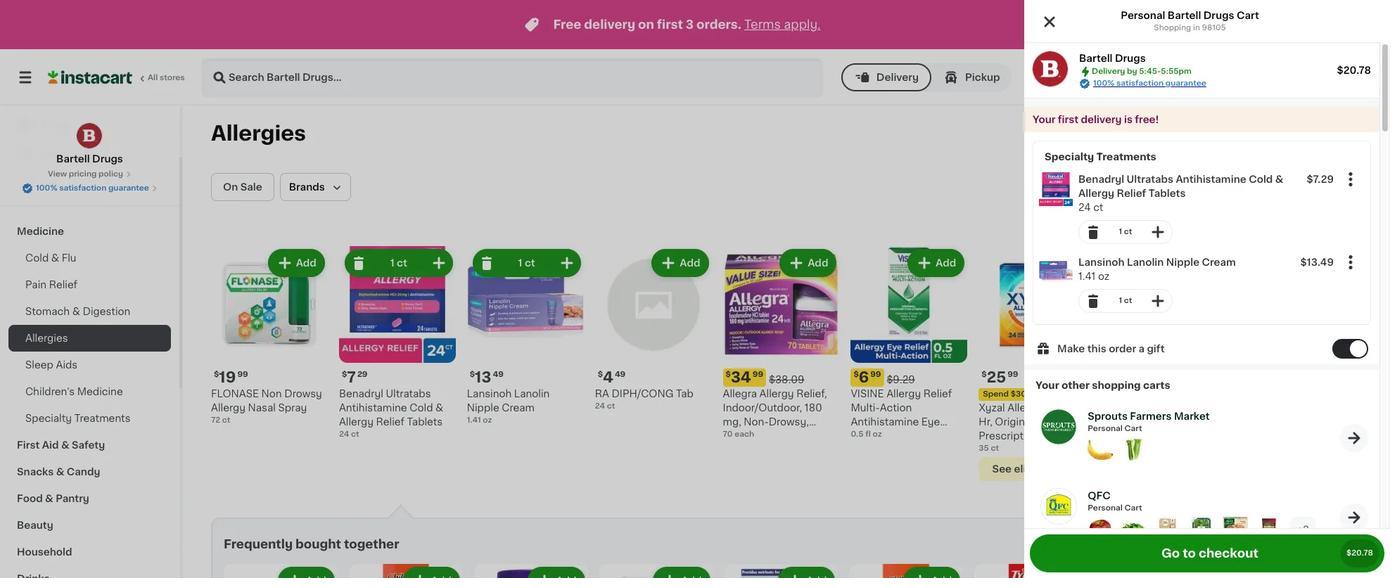 Task type: vqa. For each thing, say whether or not it's contained in the screenshot.
rightmost 'wine'
no



Task type: describe. For each thing, give the bounding box(es) containing it.
relief inside visine allergy relief multi-action antihistamine eye drops
[[924, 389, 952, 399]]

candy
[[67, 467, 100, 477]]

buy it again link
[[8, 139, 171, 167]]

0 horizontal spatial medicine
[[17, 227, 64, 236]]

eligible for 21
[[1142, 464, 1179, 474]]

view
[[48, 170, 67, 178]]

to
[[1183, 548, 1196, 559]]

spend $30, save $3 for 25
[[983, 390, 1061, 398]]

$34.99 original price: $38.09 element
[[723, 369, 840, 387]]

180 inside allegra allergy relief, 24 hr, indoor/outdoor, 180 mg, gelcaps 24 ct
[[1107, 431, 1125, 441]]

guarantee inside 100% satisfaction guarantee link
[[1166, 80, 1207, 87]]

1 vertical spatial tablets
[[407, 417, 443, 427]]

$ 19 99
[[214, 370, 248, 385]]

gelcaps
[[1148, 431, 1189, 441]]

27
[[1243, 370, 1261, 385]]

1 vertical spatial benadryl
[[339, 389, 383, 399]]

lansinoh lanolin nipple cream image
[[1039, 255, 1073, 289]]

see eligible items for 21
[[1121, 464, 1210, 474]]

sale
[[241, 182, 262, 192]]

xyzal
[[979, 403, 1005, 413]]

food & pantry
[[17, 494, 89, 504]]

1 ct for remove benadryl ultratabs antihistamine cold & allergy relief tablets image
[[390, 258, 407, 268]]

7 add button from the left
[[1293, 251, 1348, 276]]

shop
[[39, 120, 66, 130]]

24 down the 7
[[339, 431, 349, 438]]

drowsy,
[[769, 417, 809, 427]]

sleep aids
[[25, 360, 78, 370]]

together
[[344, 539, 399, 550]]

bartell drugs logo image
[[76, 122, 103, 149]]

specialty treatments inside specialty treatments link
[[25, 414, 131, 424]]

beauty
[[17, 521, 53, 531]]

98105 button
[[1029, 58, 1113, 97]]

24 up organic banana image on the right bottom of page
[[1107, 417, 1120, 427]]

$ 34 99
[[726, 370, 764, 385]]

0 horizontal spatial lansinoh lanolin nipple cream 1.41 oz
[[467, 389, 550, 424]]

1 horizontal spatial treatments
[[1097, 152, 1157, 162]]

guarantee inside 100% satisfaction guarantee button
[[108, 184, 149, 192]]

see for 21
[[1121, 464, 1140, 474]]

1 for remove benadryl ultratabs antihistamine cold & allergy relief tablets icon
[[1119, 228, 1123, 236]]

1 vertical spatial specialty
[[25, 414, 72, 424]]

pain
[[25, 280, 47, 290]]

0 vertical spatial antihistamine
[[1176, 175, 1247, 184]]

sprouts farmers market personal cart
[[1088, 412, 1210, 433]]

49 for 13
[[493, 371, 504, 379]]

see eligible items for 25
[[993, 464, 1082, 474]]

on
[[638, 19, 654, 30]]

items in cart element for market
[[1088, 438, 1210, 467]]

checkout
[[1199, 548, 1259, 559]]

this
[[1088, 344, 1107, 354]]

lansinoh lanolin nipple cream button
[[1079, 255, 1289, 270]]

0 horizontal spatial by
[[1127, 68, 1138, 75]]

policy
[[99, 170, 123, 178]]

1 vertical spatial oz
[[483, 417, 492, 424]]

allergy inside xyzal allergy relief, 24 hr, original prescription strength 35 ct
[[1008, 403, 1043, 413]]

1 horizontal spatial 5:55pm
[[1247, 72, 1289, 82]]

drugs inside personal bartell drugs cart shopping in 98105
[[1204, 11, 1235, 20]]

99 for 19
[[237, 371, 248, 379]]

0 horizontal spatial 5:45-
[[1139, 68, 1161, 75]]

0 vertical spatial specialty
[[1045, 152, 1094, 162]]

1 horizontal spatial 100% satisfaction guarantee
[[1094, 80, 1207, 87]]

0 horizontal spatial 19
[[219, 370, 236, 385]]

tablets,
[[723, 431, 761, 441]]

0 vertical spatial allergies
[[211, 123, 306, 144]]

satisfaction inside button
[[59, 184, 106, 192]]

first
[[17, 441, 40, 450]]

0 horizontal spatial increment quantity of lansinoh lanolin nipple cream image
[[559, 255, 575, 272]]

1 horizontal spatial drugs
[[1115, 53, 1146, 63]]

stomach & digestion
[[25, 307, 130, 317]]

drowsy
[[284, 389, 322, 399]]

0 horizontal spatial nipple
[[467, 403, 499, 413]]

view pricing policy
[[48, 170, 123, 178]]

allegra allergy relief, indoor/outdoor, 180 mg, non-drowsy, tablets, value size
[[723, 389, 827, 441]]

100% inside button
[[36, 184, 57, 192]]

product group containing 7
[[339, 246, 456, 440]]

5 add button from the left
[[1037, 251, 1092, 276]]

72
[[211, 417, 220, 424]]

2 vertical spatial drugs
[[92, 154, 123, 164]]

shopping
[[1092, 381, 1141, 391]]

your for your first delivery is free!
[[1033, 115, 1056, 125]]

25
[[987, 370, 1006, 385]]

buy
[[39, 148, 59, 158]]

1 horizontal spatial delivery
[[1092, 68, 1125, 75]]

$30, for 21
[[1139, 390, 1157, 398]]

apply.
[[784, 19, 821, 30]]

1 for remove benadryl ultratabs antihistamine cold & allergy relief tablets image
[[390, 258, 395, 268]]

$3 for 25
[[1051, 390, 1061, 398]]

relief, inside allegra allergy relief, indoor/outdoor, 180 mg, non-drowsy, tablets, value size
[[797, 389, 827, 399]]

increment quantity of benadryl ultratabs antihistamine cold & allergy relief tablets image for remove benadryl ultratabs antihistamine cold & allergy relief tablets icon
[[1150, 224, 1167, 241]]

1 horizontal spatial first
[[1058, 115, 1079, 125]]

see eligible items button for 25
[[979, 457, 1096, 481]]

1 horizontal spatial increment quantity of lansinoh lanolin nipple cream image
[[1150, 293, 1167, 310]]

flonase
[[211, 389, 259, 399]]

lanolin inside product group
[[1127, 258, 1164, 267]]

7
[[347, 370, 356, 385]]

personal inside personal bartell drugs cart shopping in 98105
[[1121, 11, 1166, 20]]

pantry
[[56, 494, 89, 504]]

bought
[[296, 539, 341, 550]]

bartell inside personal bartell drugs cart shopping in 98105
[[1168, 11, 1202, 20]]

service type group
[[842, 63, 1012, 91]]

see eligible items button for 21
[[1107, 457, 1224, 481]]

add for second add button from the left
[[680, 258, 701, 268]]

$ for 25
[[982, 371, 987, 379]]

delivery inside button
[[877, 72, 919, 82]]

product group containing 4
[[595, 246, 712, 412]]

49 for 4
[[615, 371, 626, 379]]

free
[[553, 19, 582, 30]]

snacks
[[17, 467, 54, 477]]

remove lansinoh lanolin nipple cream image for increment quantity of lansinoh lanolin nipple cream icon to the right
[[1085, 293, 1102, 310]]

sprouts
[[1088, 412, 1128, 422]]

1 horizontal spatial delivery
[[1081, 115, 1122, 125]]

each
[[735, 431, 755, 438]]

qfc
[[1088, 491, 1111, 501]]

19 inside $ 21 19
[[1133, 371, 1142, 379]]

delivery button
[[842, 63, 932, 91]]

stomach
[[25, 307, 70, 317]]

save for 25
[[1031, 390, 1049, 398]]

marie callender's chicken pot pie, frozen meal image
[[1223, 517, 1249, 543]]

$6.99 original price: $9.29 element
[[851, 369, 968, 387]]

increment quantity of benadryl ultratabs antihistamine cold & allergy relief tablets image for remove benadryl ultratabs antihistamine cold & allergy relief tablets image
[[431, 255, 447, 272]]

product group containing 6
[[851, 246, 968, 441]]

1 vertical spatial cream
[[502, 403, 535, 413]]

$ for 27
[[1238, 371, 1243, 379]]

$ for 13
[[470, 371, 475, 379]]

pickup
[[966, 72, 1000, 82]]

0 vertical spatial $20.78
[[1338, 65, 1372, 75]]

your first delivery is free!
[[1033, 115, 1159, 125]]

1 vertical spatial lansinoh
[[467, 389, 512, 399]]

free!
[[1135, 115, 1159, 125]]

multi-
[[851, 403, 880, 413]]

go to cart image for market
[[1346, 430, 1363, 447]]

add for 4th add button from left
[[936, 258, 957, 268]]

product group containing 21
[[1107, 246, 1224, 481]]

go
[[1162, 548, 1180, 559]]

qfc personal cart
[[1088, 491, 1143, 512]]

0 horizontal spatial ultratabs
[[386, 389, 431, 399]]

$ for 4
[[598, 371, 603, 379]]

product group containing 25
[[979, 246, 1096, 481]]

0 horizontal spatial allergies
[[25, 334, 68, 343]]

clio clio vanilla greek yogurt bars image
[[1156, 517, 1181, 543]]

2 horizontal spatial delivery
[[1152, 72, 1198, 82]]

frequently bought together
[[224, 539, 399, 550]]

snacks & candy link
[[8, 459, 171, 486]]

add for 1st add button from the right
[[1320, 258, 1341, 268]]

hr, for 21
[[1122, 417, 1136, 427]]

1 vertical spatial medicine
[[77, 387, 123, 397]]

$ 6 99
[[854, 370, 881, 385]]

medicine link
[[8, 218, 171, 245]]

98105 inside personal bartell drugs cart shopping in 98105
[[1202, 24, 1227, 32]]

mg, inside allegra allergy relief, indoor/outdoor, 180 mg, non-drowsy, tablets, value size
[[723, 417, 742, 427]]

terms
[[744, 19, 781, 30]]

organic celery image
[[1122, 438, 1147, 463]]

sleep
[[25, 360, 53, 370]]

1 horizontal spatial cold
[[410, 403, 433, 413]]

pickup button
[[932, 63, 1012, 91]]

tablets inside product group
[[1149, 189, 1186, 198]]

strength
[[1042, 431, 1085, 441]]

simple truth baby spinach, organic image
[[1189, 517, 1215, 543]]

a
[[1139, 344, 1145, 354]]

pain relief
[[25, 280, 78, 290]]

gift
[[1147, 344, 1165, 354]]

see for 25
[[993, 464, 1012, 474]]

on sale button
[[211, 173, 274, 201]]

pricing
[[69, 170, 97, 178]]

1 horizontal spatial specialty treatments
[[1045, 152, 1157, 162]]

product group containing 34
[[723, 246, 840, 441]]

13
[[475, 370, 492, 385]]

stores
[[160, 74, 185, 82]]

product group containing benadryl ultratabs antihistamine cold & allergy relief tablets
[[1034, 167, 1371, 250]]

100% satisfaction guarantee link
[[1094, 78, 1207, 89]]

go to cart image for cart
[[1346, 509, 1363, 526]]

again
[[71, 148, 99, 158]]

orders.
[[697, 19, 742, 30]]

0 horizontal spatial benadryl ultratabs antihistamine cold & allergy relief tablets 24 ct
[[339, 389, 444, 438]]

ct inside ra diph/cong tab 24 ct
[[607, 402, 615, 410]]

snacks & candy
[[17, 467, 100, 477]]

spend for 21
[[1111, 390, 1137, 398]]

size
[[793, 431, 814, 441]]

6
[[859, 370, 869, 385]]

frequently
[[224, 539, 293, 550]]

product group containing 19
[[211, 246, 328, 426]]

$ for 6
[[854, 371, 859, 379]]

99 for 6
[[871, 371, 881, 379]]

is
[[1125, 115, 1133, 125]]

drops
[[851, 431, 881, 441]]

frequently bought together section
[[211, 518, 1352, 578]]

1 horizontal spatial 5:45-
[[1217, 72, 1247, 82]]

market
[[1174, 412, 1210, 422]]

2 add button from the left
[[653, 251, 708, 276]]

100% satisfaction guarantee button
[[22, 180, 158, 194]]

first aid & safety
[[17, 441, 105, 450]]

0 horizontal spatial lanolin
[[514, 389, 550, 399]]

0.5 fl oz
[[851, 431, 882, 438]]

flu
[[62, 253, 76, 263]]

2
[[1342, 72, 1348, 82]]

benadryl inside product group
[[1079, 175, 1125, 184]]

35
[[979, 445, 989, 452]]

bartell inside bartell drugs link
[[56, 154, 90, 164]]

3
[[686, 19, 694, 30]]



Task type: locate. For each thing, give the bounding box(es) containing it.
benadryl ultratabs antihistamine cold & allergy relief tablets 24 ct up lansinoh lanolin nipple cream button
[[1079, 175, 1284, 213]]

by inside delivery by 5:45-5:55pm link
[[1200, 72, 1214, 82]]

lansinoh inside product group
[[1079, 258, 1125, 267]]

1 vertical spatial go to cart element
[[1341, 504, 1369, 532]]

specialty up benadryl ultratabs antihistamine cold & allergy relief tablets "image"
[[1045, 152, 1094, 162]]

1 see eligible items button from the left
[[979, 457, 1096, 481]]

relief, down $38.09
[[797, 389, 827, 399]]

remove benadryl ultratabs antihistamine cold & allergy relief tablets image
[[350, 255, 367, 272]]

1 horizontal spatial antihistamine
[[851, 417, 919, 427]]

remove lansinoh lanolin nipple cream image
[[478, 255, 495, 272], [1085, 293, 1102, 310]]

limited time offer region
[[0, 0, 1349, 49]]

1.41 right lansinoh lanolin nipple cream icon
[[1079, 272, 1096, 281]]

2 vertical spatial personal
[[1088, 505, 1123, 512]]

$ inside $ 21 19
[[1110, 371, 1115, 379]]

99 inside $ 34 99
[[753, 371, 764, 379]]

oz
[[1098, 272, 1110, 281], [483, 417, 492, 424], [873, 431, 882, 438]]

by up 100% satisfaction guarantee link
[[1127, 68, 1138, 75]]

visine allergy relief multi-action antihistamine eye drops
[[851, 389, 952, 441]]

0 horizontal spatial delivery
[[877, 72, 919, 82]]

2 see eligible items from the left
[[1121, 464, 1210, 474]]

0 horizontal spatial drugs
[[92, 154, 123, 164]]

personal inside "qfc personal cart"
[[1088, 505, 1123, 512]]

terms apply. link
[[744, 19, 821, 30]]

guarantee
[[1166, 80, 1207, 87], [108, 184, 149, 192]]

allergy down $9.29
[[887, 389, 921, 399]]

5:55pm up 100% satisfaction guarantee link
[[1161, 68, 1192, 75]]

1 horizontal spatial oz
[[873, 431, 882, 438]]

antihistamine inside visine allergy relief multi-action antihistamine eye drops
[[851, 417, 919, 427]]

instacart logo image
[[48, 69, 132, 86]]

99 right the 25 in the right of the page
[[1008, 371, 1019, 379]]

None field
[[1340, 168, 1362, 191], [1340, 251, 1362, 274], [1340, 168, 1362, 191], [1340, 251, 1362, 274]]

2 eligible from the left
[[1142, 464, 1179, 474]]

7 $ from the left
[[982, 371, 987, 379]]

make this order a gift
[[1058, 344, 1165, 354]]

1 vertical spatial treatments
[[74, 414, 131, 424]]

1 horizontal spatial 100%
[[1094, 80, 1115, 87]]

nipple
[[1167, 258, 1200, 267], [467, 403, 499, 413]]

increment quantity of lansinoh lanolin nipple cream image
[[559, 255, 575, 272], [1150, 293, 1167, 310]]

0 horizontal spatial allegra
[[723, 389, 757, 399]]

2 add from the left
[[680, 258, 701, 268]]

99 inside the $ 19 99
[[237, 371, 248, 379]]

34
[[731, 370, 751, 385]]

lansinoh lanolin nipple cream 1.41 oz inside product group
[[1079, 258, 1236, 281]]

spend $30, save $3 down $ 25 99
[[983, 390, 1061, 398]]

2 button
[[1305, 61, 1363, 94]]

1.41 inside product group
[[467, 417, 481, 424]]

1 vertical spatial increment quantity of benadryl ultratabs antihistamine cold & allergy relief tablets image
[[431, 255, 447, 272]]

bartell drugs
[[1080, 53, 1146, 63], [56, 154, 123, 164]]

$ inside $ 7 29
[[342, 371, 347, 379]]

spend $30, save $3 for 21
[[1111, 390, 1189, 398]]

99 for 34
[[753, 371, 764, 379]]

0 vertical spatial nipple
[[1167, 258, 1200, 267]]

allegra inside allegra allergy relief, indoor/outdoor, 180 mg, non-drowsy, tablets, value size
[[723, 389, 757, 399]]

add for 1st add button
[[296, 258, 317, 268]]

0 vertical spatial first
[[657, 19, 683, 30]]

49
[[493, 371, 504, 379], [615, 371, 626, 379]]

2 save from the left
[[1159, 390, 1177, 398]]

spend for 25
[[983, 390, 1009, 398]]

1 horizontal spatial allergies
[[211, 123, 306, 144]]

by down in
[[1200, 72, 1214, 82]]

180 inside allegra allergy relief, indoor/outdoor, 180 mg, non-drowsy, tablets, value size
[[805, 403, 823, 413]]

$ 21 19
[[1110, 370, 1142, 385]]

2 see eligible items button from the left
[[1107, 457, 1224, 481]]

2 go to cart image from the top
[[1346, 509, 1363, 526]]

items in cart element down sprouts farmers market personal cart
[[1088, 438, 1210, 467]]

2 $3 from the left
[[1179, 390, 1189, 398]]

items for 21
[[1182, 464, 1210, 474]]

1 49 from the left
[[493, 371, 504, 379]]

remove benadryl ultratabs antihistamine cold & allergy relief tablets image
[[1085, 224, 1102, 241]]

1 horizontal spatial satisfaction
[[1117, 80, 1164, 87]]

99 right 6 on the right of the page
[[871, 371, 881, 379]]

first down 98105 popup button
[[1058, 115, 1079, 125]]

$30, up the farmers
[[1139, 390, 1157, 398]]

2 product group from the top
[[1034, 250, 1371, 319]]

2 hr, from the left
[[1122, 417, 1136, 427]]

1 horizontal spatial 49
[[615, 371, 626, 379]]

1 horizontal spatial see eligible items button
[[1107, 457, 1224, 481]]

6 $ from the left
[[854, 371, 859, 379]]

see eligible items down xyzal allergy relief, 24 hr, original prescription strength 35 ct
[[993, 464, 1082, 474]]

0 horizontal spatial cream
[[502, 403, 535, 413]]

delivery inside limited time offer region
[[584, 19, 636, 30]]

$ inside $ 27 69
[[1238, 371, 1243, 379]]

flonase non drowsy allergy nasal spray 72 ct
[[211, 389, 322, 424]]

relief, inside allegra allergy relief, 24 hr, indoor/outdoor, 180 mg, gelcaps 24 ct
[[1181, 403, 1211, 413]]

1 see from the left
[[993, 464, 1012, 474]]

on sale
[[223, 182, 262, 192]]

24 left organic celery image
[[1107, 445, 1117, 452]]

delivery left is
[[1081, 115, 1122, 125]]

bartell drugs link
[[56, 122, 123, 166]]

allegra down shopping
[[1107, 403, 1141, 413]]

green jalapeño pepper image
[[1122, 517, 1147, 543]]

bartell drugs image
[[1033, 51, 1068, 87]]

allergy inside allegra allergy relief, 24 hr, indoor/outdoor, 180 mg, gelcaps 24 ct
[[1144, 403, 1178, 413]]

49 inside $ 4 49
[[615, 371, 626, 379]]

drugs up 100% satisfaction guarantee link
[[1115, 53, 1146, 63]]

5:45- up 100% satisfaction guarantee link
[[1139, 68, 1161, 75]]

0 horizontal spatial spend
[[983, 390, 1009, 398]]

cold & flu
[[25, 253, 76, 263]]

delivery by 5:45-5:55pm
[[1092, 68, 1192, 75], [1152, 72, 1289, 82]]

1 vertical spatial indoor/outdoor,
[[1138, 417, 1218, 427]]

1 horizontal spatial benadryl
[[1079, 175, 1125, 184]]

action
[[880, 403, 912, 413]]

mg, up 70
[[723, 417, 742, 427]]

5 add from the left
[[1064, 258, 1085, 268]]

bartell drugs up "view pricing policy" link
[[56, 154, 123, 164]]

$3 for 21
[[1179, 390, 1189, 398]]

$ inside $ 4 49
[[598, 371, 603, 379]]

benadryl ultratabs antihistamine cold & allergy relief tablets 24 ct down '29'
[[339, 389, 444, 438]]

3 99 from the left
[[871, 371, 881, 379]]

first left 3
[[657, 19, 683, 30]]

see eligible items
[[993, 464, 1082, 474], [1121, 464, 1210, 474]]

2 $30, from the left
[[1139, 390, 1157, 398]]

49 inside "$ 13 49"
[[493, 371, 504, 379]]

100% down view
[[36, 184, 57, 192]]

hr, inside xyzal allergy relief, 24 hr, original prescription strength 35 ct
[[979, 417, 993, 427]]

3 add button from the left
[[781, 251, 836, 276]]

1 add from the left
[[296, 258, 317, 268]]

drugs up delivery by 5:45-5:55pm link
[[1204, 11, 1235, 20]]

1 vertical spatial bartell drugs
[[56, 154, 123, 164]]

1 items from the left
[[1054, 464, 1082, 474]]

0 vertical spatial 100% satisfaction guarantee
[[1094, 80, 1207, 87]]

99 up flonase at the bottom of the page
[[237, 371, 248, 379]]

cart inside "qfc personal cart"
[[1125, 505, 1143, 512]]

1 vertical spatial delivery
[[1081, 115, 1122, 125]]

go to cart image
[[1346, 430, 1363, 447], [1346, 509, 1363, 526]]

$7.29
[[1307, 175, 1334, 184]]

3 $ from the left
[[470, 371, 475, 379]]

$ inside $ 25 99
[[982, 371, 987, 379]]

98105 up your first delivery is free!
[[1051, 72, 1084, 82]]

your other shopping carts
[[1036, 381, 1171, 391]]

product group containing lansinoh lanolin nipple cream
[[1034, 250, 1371, 319]]

tab
[[676, 389, 694, 399]]

0 vertical spatial lanolin
[[1127, 258, 1164, 267]]

allergy down $34.99 original price: $38.09 'element' at the right bottom of the page
[[760, 389, 794, 399]]

relief, for 25
[[1045, 403, 1076, 413]]

2 vertical spatial oz
[[873, 431, 882, 438]]

0 horizontal spatial 98105
[[1051, 72, 1084, 82]]

allegra inside allegra allergy relief, 24 hr, indoor/outdoor, 180 mg, gelcaps 24 ct
[[1107, 403, 1141, 413]]

satisfaction down pricing
[[59, 184, 106, 192]]

your for your other shopping carts
[[1036, 381, 1060, 391]]

0 horizontal spatial mg,
[[723, 417, 742, 427]]

mg, inside allegra allergy relief, 24 hr, indoor/outdoor, 180 mg, gelcaps 24 ct
[[1127, 431, 1146, 441]]

sargento natural string cheese snacks image
[[1257, 517, 1282, 543]]

0 vertical spatial bartell drugs
[[1080, 53, 1146, 63]]

2 $ from the left
[[342, 371, 347, 379]]

1 horizontal spatial relief,
[[1045, 403, 1076, 413]]

0 vertical spatial cold
[[1249, 175, 1273, 184]]

9 $ from the left
[[1238, 371, 1243, 379]]

70
[[723, 431, 733, 438]]

cart
[[1237, 11, 1260, 20], [1125, 425, 1143, 433], [1125, 505, 1143, 512]]

see eligible items button down xyzal allergy relief, 24 hr, original prescription strength 35 ct
[[979, 457, 1096, 481]]

1 for "remove lansinoh lanolin nipple cream" icon associated with increment quantity of lansinoh lanolin nipple cream icon to the right
[[1119, 297, 1123, 305]]

1 $3 from the left
[[1051, 390, 1061, 398]]

2 go to cart element from the top
[[1341, 504, 1369, 532]]

value
[[764, 431, 791, 441]]

relief, down other
[[1045, 403, 1076, 413]]

0 horizontal spatial delivery
[[584, 19, 636, 30]]

$ 27 69
[[1238, 370, 1273, 385]]

0 horizontal spatial bartell drugs
[[56, 154, 123, 164]]

relief
[[1117, 189, 1147, 198], [49, 280, 78, 290], [924, 389, 952, 399], [376, 417, 405, 427]]

4 add from the left
[[936, 258, 957, 268]]

allergies up sale at the left top of the page
[[211, 123, 306, 144]]

save for 21
[[1159, 390, 1177, 398]]

ct inside xyzal allergy relief, 24 hr, original prescription strength 35 ct
[[991, 445, 999, 452]]

2 spend from the left
[[1111, 390, 1137, 398]]

$ inside the $ 19 99
[[214, 371, 219, 379]]

benadryl
[[1079, 175, 1125, 184], [339, 389, 383, 399]]

specialty treatments down your first delivery is free!
[[1045, 152, 1157, 162]]

save up the farmers
[[1159, 390, 1177, 398]]

1 vertical spatial drugs
[[1115, 53, 1146, 63]]

& inside product group
[[1276, 175, 1284, 184]]

2 horizontal spatial cold
[[1249, 175, 1273, 184]]

2 items in cart element from the top
[[1088, 517, 1316, 546]]

1 product group from the top
[[1034, 167, 1371, 250]]

go to cart element for market
[[1341, 424, 1369, 452]]

add button
[[269, 251, 324, 276], [653, 251, 708, 276], [781, 251, 836, 276], [909, 251, 964, 276], [1037, 251, 1092, 276], [1165, 251, 1220, 276], [1293, 251, 1348, 276]]

0 vertical spatial lansinoh
[[1079, 258, 1125, 267]]

5 $ from the left
[[726, 371, 731, 379]]

0 vertical spatial your
[[1033, 115, 1056, 125]]

1 vertical spatial lanolin
[[514, 389, 550, 399]]

indoor/outdoor, inside allegra allergy relief, 24 hr, indoor/outdoor, 180 mg, gelcaps 24 ct
[[1138, 417, 1218, 427]]

eye
[[922, 417, 940, 427]]

0 horizontal spatial 1.41
[[467, 417, 481, 424]]

2 horizontal spatial antihistamine
[[1176, 175, 1247, 184]]

satisfaction
[[1117, 80, 1164, 87], [59, 184, 106, 192]]

food
[[17, 494, 43, 504]]

increment quantity of benadryl ultratabs antihistamine cold & allergy relief tablets image inside product group
[[1150, 224, 1167, 241]]

7 add from the left
[[1320, 258, 1341, 268]]

cream inside product group
[[1202, 258, 1236, 267]]

1 ct for "remove lansinoh lanolin nipple cream" icon corresponding to left increment quantity of lansinoh lanolin nipple cream icon
[[518, 258, 535, 268]]

see eligible items down gelcaps
[[1121, 464, 1210, 474]]

save
[[1031, 390, 1049, 398], [1159, 390, 1177, 398]]

original
[[995, 417, 1034, 427]]

non-
[[744, 417, 769, 427]]

24 down other
[[1078, 403, 1091, 413]]

personal up shopping
[[1121, 11, 1166, 20]]

99 right 34
[[753, 371, 764, 379]]

0 horizontal spatial specialty treatments
[[25, 414, 131, 424]]

satisfaction up free!
[[1117, 80, 1164, 87]]

1.41
[[1079, 272, 1096, 281], [467, 417, 481, 424]]

49 right '13'
[[493, 371, 504, 379]]

delivery left on
[[584, 19, 636, 30]]

allergy inside product group
[[1079, 189, 1115, 198]]

remove lansinoh lanolin nipple cream image for left increment quantity of lansinoh lanolin nipple cream icon
[[478, 255, 495, 272]]

see down organic celery image
[[1121, 464, 1140, 474]]

8 $ from the left
[[1110, 371, 1115, 379]]

lansinoh
[[1079, 258, 1125, 267], [467, 389, 512, 399]]

farmers
[[1130, 412, 1172, 422]]

0 vertical spatial oz
[[1098, 272, 1110, 281]]

0 vertical spatial cart
[[1237, 11, 1260, 20]]

1 vertical spatial 98105
[[1051, 72, 1084, 82]]

19 right 21
[[1133, 371, 1142, 379]]

0 vertical spatial medicine
[[17, 227, 64, 236]]

see eligible items button
[[979, 457, 1096, 481], [1107, 457, 1224, 481]]

1 horizontal spatial specialty
[[1045, 152, 1094, 162]]

your down 98105 popup button
[[1033, 115, 1056, 125]]

0 horizontal spatial 49
[[493, 371, 504, 379]]

$ for 19
[[214, 371, 219, 379]]

0 vertical spatial specialty treatments
[[1045, 152, 1157, 162]]

1 vertical spatial antihistamine
[[339, 403, 407, 413]]

4 99 from the left
[[1008, 371, 1019, 379]]

items in cart element
[[1088, 438, 1210, 467], [1088, 517, 1316, 546]]

49 right the 4 on the bottom left of page
[[615, 371, 626, 379]]

1 $30, from the left
[[1011, 390, 1029, 398]]

allergy up remove benadryl ultratabs antihistamine cold & allergy relief tablets icon
[[1079, 189, 1115, 198]]

shopping
[[1154, 24, 1192, 32]]

1 horizontal spatial by
[[1200, 72, 1214, 82]]

0.5
[[851, 431, 864, 438]]

1 horizontal spatial benadryl ultratabs antihistamine cold & allergy relief tablets 24 ct
[[1079, 175, 1284, 213]]

4 $ from the left
[[598, 371, 603, 379]]

bartell drugs up 100% satisfaction guarantee link
[[1080, 53, 1146, 63]]

1 horizontal spatial $30,
[[1139, 390, 1157, 398]]

1 save from the left
[[1031, 390, 1049, 398]]

$30, for 25
[[1011, 390, 1029, 398]]

1 vertical spatial allegra
[[1107, 403, 1141, 413]]

relief, up gelcaps
[[1181, 403, 1211, 413]]

oz inside product group
[[1098, 272, 1110, 281]]

children's medicine
[[25, 387, 123, 397]]

$ inside $ 6 99
[[854, 371, 859, 379]]

allegra for indoor/outdoor,
[[723, 389, 757, 399]]

$ 7 29
[[342, 370, 368, 385]]

eligible down prescription
[[1014, 464, 1051, 474]]

1 vertical spatial items in cart element
[[1088, 517, 1316, 546]]

1 go to cart element from the top
[[1341, 424, 1369, 452]]

1.41 inside product group
[[1079, 272, 1096, 281]]

1 vertical spatial bartell
[[1080, 53, 1113, 63]]

$13.49
[[1301, 258, 1334, 267]]

benadryl down $ 7 29
[[339, 389, 383, 399]]

items
[[1054, 464, 1082, 474], [1182, 464, 1210, 474]]

24 inside product group
[[1079, 203, 1091, 213]]

1 horizontal spatial medicine
[[77, 387, 123, 397]]

visine
[[851, 389, 884, 399]]

1 horizontal spatial mg,
[[1127, 431, 1146, 441]]

medicine up cold & flu
[[17, 227, 64, 236]]

24 up remove benadryl ultratabs antihistamine cold & allergy relief tablets icon
[[1079, 203, 1091, 213]]

delivery by 5:45-5:55pm up 100% satisfaction guarantee link
[[1092, 68, 1192, 75]]

1 horizontal spatial bartell drugs
[[1080, 53, 1146, 63]]

indoor/outdoor, up gelcaps
[[1138, 417, 1218, 427]]

allegra down 34
[[723, 389, 757, 399]]

1 vertical spatial increment quantity of lansinoh lanolin nipple cream image
[[1150, 293, 1167, 310]]

hr, for 25
[[979, 417, 993, 427]]

0 vertical spatial increment quantity of benadryl ultratabs antihistamine cold & allergy relief tablets image
[[1150, 224, 1167, 241]]

98105 right in
[[1202, 24, 1227, 32]]

go to cart element for cart
[[1341, 504, 1369, 532]]

2 see from the left
[[1121, 464, 1140, 474]]

delivery by 5:45-5:55pm down in
[[1152, 72, 1289, 82]]

2 items from the left
[[1182, 464, 1210, 474]]

98105 inside popup button
[[1051, 72, 1084, 82]]

bartell up pricing
[[56, 154, 90, 164]]

0 vertical spatial indoor/outdoor,
[[723, 403, 802, 413]]

shop link
[[8, 111, 171, 139]]

1 hr, from the left
[[979, 417, 993, 427]]

product group
[[1034, 167, 1371, 250], [1034, 250, 1371, 319]]

1 vertical spatial $20.78
[[1347, 550, 1374, 557]]

2 vertical spatial cold
[[410, 403, 433, 413]]

allergies
[[211, 123, 306, 144], [25, 334, 68, 343]]

4
[[603, 370, 614, 385]]

add for 5th add button from the right
[[808, 258, 829, 268]]

oz down "$ 13 49"
[[483, 417, 492, 424]]

relief, for 21
[[1181, 403, 1211, 413]]

$
[[214, 371, 219, 379], [342, 371, 347, 379], [470, 371, 475, 379], [598, 371, 603, 379], [726, 371, 731, 379], [854, 371, 859, 379], [982, 371, 987, 379], [1110, 371, 1115, 379], [1238, 371, 1243, 379]]

allergy down $ 7 29
[[339, 417, 374, 427]]

benadryl ultratabs antihistamine cold & allergy relief tablets image
[[1039, 172, 1073, 206]]

cold inside product group
[[1249, 175, 1273, 184]]

treatments up first aid & safety link
[[74, 414, 131, 424]]

21
[[1115, 370, 1131, 385]]

oz down remove benadryl ultratabs antihistamine cold & allergy relief tablets icon
[[1098, 272, 1110, 281]]

0 vertical spatial ultratabs
[[1127, 175, 1174, 184]]

relief, inside xyzal allergy relief, 24 hr, original prescription strength 35 ct
[[1045, 403, 1076, 413]]

product group containing 27
[[1235, 246, 1352, 426]]

guarantee down policy
[[108, 184, 149, 192]]

1 eligible from the left
[[1014, 464, 1051, 474]]

spend $30, save $3
[[983, 390, 1061, 398], [1111, 390, 1189, 398]]

benadryl ultratabs antihistamine cold & allergy relief tablets 24 ct inside product group
[[1079, 175, 1284, 213]]

2 99 from the left
[[753, 371, 764, 379]]

view pricing policy link
[[48, 169, 132, 180]]

lansinoh down "$ 13 49"
[[467, 389, 512, 399]]

1 vertical spatial cold
[[25, 253, 49, 263]]

100%
[[1094, 80, 1115, 87], [36, 184, 57, 192]]

5:45- down personal bartell drugs cart shopping in 98105
[[1217, 72, 1247, 82]]

1 99 from the left
[[237, 371, 248, 379]]

product group
[[211, 246, 328, 426], [339, 246, 456, 440], [467, 246, 584, 426], [595, 246, 712, 412], [723, 246, 840, 441], [851, 246, 968, 441], [979, 246, 1096, 481], [1107, 246, 1224, 481], [1235, 246, 1352, 426], [224, 564, 338, 578], [349, 564, 463, 578], [474, 564, 588, 578], [599, 564, 713, 578], [725, 564, 838, 578], [850, 564, 964, 578], [975, 564, 1089, 578], [1100, 564, 1214, 578], [1225, 564, 1339, 578]]

24 inside xyzal allergy relief, 24 hr, original prescription strength 35 ct
[[1078, 403, 1091, 413]]

100% satisfaction guarantee inside button
[[36, 184, 149, 192]]

save up xyzal allergy relief, 24 hr, original prescription strength 35 ct
[[1031, 390, 1049, 398]]

99 inside $ 6 99
[[871, 371, 881, 379]]

99 inside $ 25 99
[[1008, 371, 1019, 379]]

allergy down the carts at bottom right
[[1144, 403, 1178, 413]]

beauty link
[[8, 512, 171, 539]]

1 items in cart element from the top
[[1088, 438, 1210, 467]]

it
[[62, 148, 69, 158]]

$ inside "$ 13 49"
[[470, 371, 475, 379]]

items for 25
[[1054, 464, 1082, 474]]

aid
[[42, 441, 59, 450]]

ra
[[595, 389, 609, 399]]

allergy inside flonase non drowsy allergy nasal spray 72 ct
[[211, 403, 246, 413]]

on
[[223, 182, 238, 192]]

bartell right the bartell drugs image
[[1080, 53, 1113, 63]]

0 horizontal spatial save
[[1031, 390, 1049, 398]]

add for fifth add button
[[1064, 258, 1085, 268]]

hr, down xyzal
[[979, 417, 993, 427]]

0 vertical spatial mg,
[[723, 417, 742, 427]]

0 horizontal spatial $3
[[1051, 390, 1061, 398]]

allergy up original in the bottom right of the page
[[1008, 403, 1043, 413]]

$ for 34
[[726, 371, 731, 379]]

1 vertical spatial go to cart image
[[1346, 509, 1363, 526]]

1 ct for remove benadryl ultratabs antihistamine cold & allergy relief tablets icon
[[1119, 228, 1133, 236]]

ct inside flonase non drowsy allergy nasal spray 72 ct
[[222, 417, 230, 424]]

personal bartell drugs cart shopping in 98105
[[1121, 11, 1260, 32]]

lansinoh down remove benadryl ultratabs antihistamine cold & allergy relief tablets icon
[[1079, 258, 1125, 267]]

1 ct for "remove lansinoh lanolin nipple cream" icon associated with increment quantity of lansinoh lanolin nipple cream icon to the right
[[1119, 297, 1133, 305]]

1
[[1119, 228, 1123, 236], [390, 258, 395, 268], [518, 258, 523, 268], [1119, 297, 1123, 305]]

fl
[[866, 431, 871, 438]]

100% satisfaction guarantee down "view pricing policy" link
[[36, 184, 149, 192]]

indoor/outdoor, inside allegra allergy relief, indoor/outdoor, 180 mg, non-drowsy, tablets, value size
[[723, 403, 802, 413]]

4 add button from the left
[[909, 251, 964, 276]]

product group containing 13
[[467, 246, 584, 426]]

indoor/outdoor, up the non-
[[723, 403, 802, 413]]

guarantee down in
[[1166, 80, 1207, 87]]

bartell
[[1168, 11, 1202, 20], [1080, 53, 1113, 63], [56, 154, 90, 164]]

0 vertical spatial allegra
[[723, 389, 757, 399]]

0 vertical spatial 100%
[[1094, 80, 1115, 87]]

spend $30, save $3 up the farmers
[[1111, 390, 1189, 398]]

1 spend from the left
[[983, 390, 1009, 398]]

specialty down children's
[[25, 414, 72, 424]]

1 go to cart image from the top
[[1346, 430, 1363, 447]]

0 horizontal spatial 5:55pm
[[1161, 68, 1192, 75]]

24 down ra
[[595, 402, 605, 410]]

allegra for 24
[[1107, 403, 1141, 413]]

100% up your first delivery is free!
[[1094, 80, 1115, 87]]

1 vertical spatial 1.41
[[467, 417, 481, 424]]

99 for 25
[[1008, 371, 1019, 379]]

eligible for 25
[[1014, 464, 1051, 474]]

lanolin
[[1127, 258, 1164, 267], [514, 389, 550, 399]]

100% satisfaction guarantee up free!
[[1094, 80, 1207, 87]]

hr, inside allegra allergy relief, 24 hr, indoor/outdoor, 180 mg, gelcaps 24 ct
[[1122, 417, 1136, 427]]

24 inside ra diph/cong tab 24 ct
[[595, 402, 605, 410]]

$30,
[[1011, 390, 1029, 398], [1139, 390, 1157, 398]]

6 add from the left
[[1192, 258, 1213, 268]]

children's medicine link
[[8, 379, 171, 405]]

cart inside personal bartell drugs cart shopping in 98105
[[1237, 11, 1260, 20]]

drugs up policy
[[92, 154, 123, 164]]

180 up drowsy, at the bottom right of page
[[805, 403, 823, 413]]

allergy inside allegra allergy relief, indoor/outdoor, 180 mg, non-drowsy, tablets, value size
[[760, 389, 794, 399]]

1 $ from the left
[[214, 371, 219, 379]]

$ for 7
[[342, 371, 347, 379]]

go to checkout
[[1162, 548, 1259, 559]]

pain relief link
[[8, 272, 171, 298]]

spray
[[278, 403, 307, 413]]

0 horizontal spatial antihistamine
[[339, 403, 407, 413]]

0 vertical spatial tablets
[[1149, 189, 1186, 198]]

add for 6th add button from left
[[1192, 258, 1213, 268]]

personal down qfc
[[1088, 505, 1123, 512]]

items down strength
[[1054, 464, 1082, 474]]

spend down 21
[[1111, 390, 1137, 398]]

1 horizontal spatial ultratabs
[[1127, 175, 1174, 184]]

5:45-
[[1139, 68, 1161, 75], [1217, 72, 1247, 82]]

1.41 down '13'
[[467, 417, 481, 424]]

180 down sprouts
[[1107, 431, 1125, 441]]

first aid & safety link
[[8, 432, 171, 459]]

personal down sprouts
[[1088, 425, 1123, 433]]

0 horizontal spatial lansinoh
[[467, 389, 512, 399]]

0 horizontal spatial oz
[[483, 417, 492, 424]]

personal inside sprouts farmers market personal cart
[[1088, 425, 1123, 433]]

1 horizontal spatial hr,
[[1122, 417, 1136, 427]]

1 spend $30, save $3 from the left
[[983, 390, 1061, 398]]

0 horizontal spatial cold
[[25, 253, 49, 263]]

1 vertical spatial allergies
[[25, 334, 68, 343]]

0 vertical spatial increment quantity of lansinoh lanolin nipple cream image
[[559, 255, 575, 272]]

allergy inside visine allergy relief multi-action antihistamine eye drops
[[887, 389, 921, 399]]

$ inside $ 34 99
[[726, 371, 731, 379]]

organic banana image
[[1088, 438, 1113, 463]]

ct inside allegra allergy relief, 24 hr, indoor/outdoor, 180 mg, gelcaps 24 ct
[[1119, 445, 1127, 452]]

1 vertical spatial your
[[1036, 381, 1060, 391]]

go to cart element
[[1341, 424, 1369, 452], [1341, 504, 1369, 532]]

1 vertical spatial ultratabs
[[386, 389, 431, 399]]

2 horizontal spatial oz
[[1098, 272, 1110, 281]]

3 add from the left
[[808, 258, 829, 268]]

all stores link
[[48, 58, 186, 97]]

specialty treatments link
[[8, 405, 171, 432]]

see down prescription
[[993, 464, 1012, 474]]

2 horizontal spatial relief,
[[1181, 403, 1211, 413]]

$3 left other
[[1051, 390, 1061, 398]]

$ 4 49
[[598, 370, 626, 385]]

6 add button from the left
[[1165, 251, 1220, 276]]

98105
[[1202, 24, 1227, 32], [1051, 72, 1084, 82]]

specialty treatments down children's medicine
[[25, 414, 131, 424]]

1 add button from the left
[[269, 251, 324, 276]]

0 vertical spatial remove lansinoh lanolin nipple cream image
[[478, 255, 495, 272]]

2 49 from the left
[[615, 371, 626, 379]]

organic - apples - honeycrisp image
[[1088, 517, 1113, 543]]

1 see eligible items from the left
[[993, 464, 1082, 474]]

1 horizontal spatial see
[[1121, 464, 1140, 474]]

first inside limited time offer region
[[657, 19, 683, 30]]

19 up flonase at the bottom of the page
[[219, 370, 236, 385]]

add
[[296, 258, 317, 268], [680, 258, 701, 268], [808, 258, 829, 268], [936, 258, 957, 268], [1064, 258, 1085, 268], [1192, 258, 1213, 268], [1320, 258, 1341, 268]]

2 spend $30, save $3 from the left
[[1111, 390, 1189, 398]]

$38.09
[[769, 375, 805, 385]]

5:55pm left 2 button
[[1247, 72, 1289, 82]]

$3 up market
[[1179, 390, 1189, 398]]

cart inside sprouts farmers market personal cart
[[1125, 425, 1143, 433]]

$ for 21
[[1110, 371, 1115, 379]]

cream
[[1202, 258, 1236, 267], [502, 403, 535, 413]]

medicine down the sleep aids link
[[77, 387, 123, 397]]

items in cart element for cart
[[1088, 517, 1316, 546]]

29
[[357, 371, 368, 379]]

2 vertical spatial antihistamine
[[851, 417, 919, 427]]

xyzal allergy relief, 24 hr, original prescription strength 35 ct
[[979, 403, 1091, 452]]

1 vertical spatial 100%
[[36, 184, 57, 192]]

None search field
[[201, 58, 823, 97]]

relief inside product group
[[1117, 189, 1147, 198]]

1 for "remove lansinoh lanolin nipple cream" icon corresponding to left increment quantity of lansinoh lanolin nipple cream icon
[[518, 258, 523, 268]]

increment quantity of benadryl ultratabs antihistamine cold & allergy relief tablets image
[[1150, 224, 1167, 241], [431, 255, 447, 272]]

items in cart element up go to checkout
[[1088, 517, 1316, 546]]

spend up xyzal
[[983, 390, 1009, 398]]

items down gelcaps
[[1182, 464, 1210, 474]]

0 horizontal spatial treatments
[[74, 414, 131, 424]]



